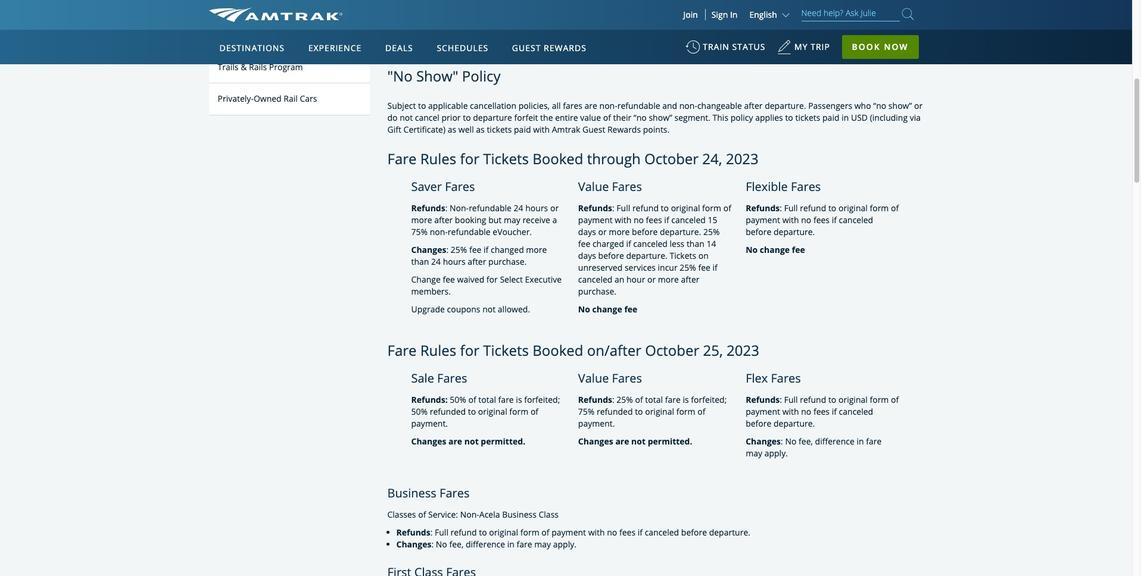 Task type: locate. For each thing, give the bounding box(es) containing it.
(including
[[870, 112, 908, 123]]

2023 for fare rules for tickets booked through october 24, 2023
[[726, 149, 759, 169]]

0 vertical spatial purchase.
[[488, 256, 527, 267]]

if inside the : 25% fee if changed more than 24 hours after purchase.
[[484, 244, 489, 255]]

no change fee
[[746, 244, 805, 255], [578, 304, 638, 315]]

after up applies
[[744, 100, 763, 111]]

refund down classes of service: non-acela business class
[[451, 527, 477, 538]]

as right "well"
[[476, 124, 485, 135]]

refund for flexible fares
[[800, 202, 826, 214]]

not down the change fee waived for select executive members.
[[483, 304, 496, 315]]

schedules link
[[432, 30, 493, 64]]

experience
[[308, 42, 362, 54]]

apply.
[[765, 448, 788, 459], [553, 539, 577, 550]]

0 vertical spatial are
[[896, 29, 909, 41]]

banner
[[0, 0, 1132, 275]]

sign
[[712, 9, 728, 20]]

full
[[617, 202, 630, 214], [784, 202, 798, 214], [784, 394, 798, 405], [435, 527, 448, 538]]

0 vertical spatial fare
[[387, 149, 417, 169]]

1 refunded from the left
[[430, 406, 466, 417]]

sale fares
[[411, 370, 467, 386]]

fares up the book now
[[874, 29, 894, 41]]

1 horizontal spatial no change fee
[[746, 244, 805, 255]]

fare
[[387, 149, 417, 169], [387, 341, 417, 360]]

0 horizontal spatial is
[[516, 394, 522, 405]]

booked for on/after
[[533, 341, 583, 360]]

1 horizontal spatial paid
[[514, 124, 531, 135]]

subject to applicable cancellation policies, all fares are non-refundable and non-changeable after departure. passengers who "no show" or do not cancel prior to departure forfeit the entire value of their "no show" segment. this policy applies to tickets paid in usd (including via gift certificate) as well as tickets paid with amtrak guest rewards points.
[[387, 100, 923, 135]]

1 vertical spatial policy
[[731, 112, 753, 123]]

refunds down "saver"
[[411, 202, 445, 214]]

business left class
[[502, 509, 537, 520]]

2 fare from the top
[[387, 341, 417, 360]]

1 days from the top
[[578, 226, 596, 238]]

if
[[664, 214, 669, 226], [832, 214, 837, 226], [626, 238, 631, 249], [484, 244, 489, 255], [713, 262, 718, 273], [832, 406, 837, 417], [638, 527, 643, 538]]

0 horizontal spatial rewards
[[544, 42, 587, 54]]

2023
[[726, 149, 759, 169], [727, 341, 759, 360]]

1 vertical spatial rewards
[[607, 124, 641, 135]]

1 horizontal spatial hours
[[525, 202, 548, 214]]

via
[[910, 112, 921, 123]]

0 vertical spatial fee,
[[799, 436, 813, 447]]

fee,
[[799, 436, 813, 447], [449, 539, 464, 550]]

rewards inside popup button
[[544, 42, 587, 54]]

2 vertical spatial paid
[[514, 124, 531, 135]]

2 forfeited; from the left
[[691, 394, 727, 405]]

show" up points.
[[649, 112, 672, 123]]

or up charged
[[598, 226, 607, 238]]

and
[[622, 41, 637, 52], [662, 100, 677, 111]]

the
[[737, 29, 749, 41], [540, 112, 553, 123]]

fare inside the cancellation policy for paid reservations (one-way, roundtrip or multi-city) is based on the type of fare purchased. amtrak fares are grouped into different categories: sale, value, flex, business and first class.
[[781, 29, 796, 41]]

0 horizontal spatial purchase.
[[488, 256, 527, 267]]

2 vertical spatial business
[[502, 509, 537, 520]]

departure.
[[765, 100, 806, 111], [660, 226, 701, 238], [774, 226, 815, 238], [626, 250, 668, 261], [774, 418, 815, 429], [709, 527, 750, 538]]

on
[[724, 29, 735, 41], [699, 250, 709, 261]]

2 horizontal spatial may
[[746, 448, 762, 459]]

0 vertical spatial rules
[[420, 149, 456, 169]]

1 horizontal spatial non-
[[600, 100, 617, 111]]

refunded down 'refunds:'
[[430, 406, 466, 417]]

booked for through
[[533, 149, 583, 169]]

forfeited; inside : 25% of total fare is forfeited; 75% refunded to original form of payment.
[[691, 394, 727, 405]]

0 vertical spatial difference
[[815, 436, 855, 447]]

for inside the cancellation policy for paid reservations (one-way, roundtrip or multi-city) is based on the type of fare purchased. amtrak fares are grouped into different categories: sale, value, flex, business and first class.
[[477, 29, 489, 41]]

1 vertical spatial may
[[746, 448, 762, 459]]

: full refund to original form of payment with no fees if canceled before departure. down flexible fares
[[746, 202, 899, 238]]

1 horizontal spatial as
[[476, 124, 485, 135]]

in
[[730, 9, 738, 20]]

"no
[[873, 100, 886, 111], [634, 112, 647, 123]]

1 horizontal spatial total
[[645, 394, 663, 405]]

changes are not permitted.
[[578, 436, 692, 447]]

more right changed
[[526, 244, 547, 255]]

sign in
[[712, 9, 738, 20]]

booking
[[455, 214, 486, 226]]

fare down gift
[[387, 149, 417, 169]]

trails & rails program link
[[209, 52, 370, 84]]

1 horizontal spatial forfeited;
[[691, 394, 727, 405]]

october down points.
[[644, 149, 699, 169]]

after up waived
[[468, 256, 486, 267]]

value down fare rules for tickets booked on/after october 25, 2023
[[578, 370, 609, 386]]

refund down flex fares
[[800, 394, 826, 405]]

0 vertical spatial change
[[760, 244, 790, 255]]

book now
[[852, 41, 909, 52]]

booked down entire
[[533, 149, 583, 169]]

1 horizontal spatial refunded
[[597, 406, 633, 417]]

2 horizontal spatial in
[[857, 436, 864, 447]]

hours
[[525, 202, 548, 214], [443, 256, 466, 267]]

1 horizontal spatial 24
[[514, 202, 523, 214]]

to inside 50% of total fare is forfeited; 50% refunded to original form of payment.
[[468, 406, 476, 417]]

to inside : 25% of total fare is forfeited; 75% refunded to original form of payment.
[[635, 406, 643, 417]]

0 vertical spatial 24
[[514, 202, 523, 214]]

guest inside popup button
[[512, 42, 541, 54]]

75% down "saver"
[[411, 226, 428, 238]]

as
[[448, 124, 456, 135], [476, 124, 485, 135]]

payment. up the changes are
[[411, 418, 448, 429]]

1 vertical spatial days
[[578, 250, 596, 261]]

cancellation inside the cancellation policy for paid reservations (one-way, roundtrip or multi-city) is based on the type of fare purchased. amtrak fares are grouped into different categories: sale, value, flex, business and first class.
[[404, 29, 450, 41]]

with inside : full refund to original form of payment with no fees if canceled 15 days or more before departure. 25% fee charged if canceled less than 14 days before departure. tickets on unreserved services incur 25% fee if canceled an hour or more after purchase.
[[615, 214, 632, 226]]

0 vertical spatial amtrak
[[844, 29, 872, 41]]

refund for value fares
[[632, 202, 659, 214]]

0 vertical spatial booked
[[533, 149, 583, 169]]

1 vertical spatial hours
[[443, 256, 466, 267]]

1 vertical spatial refundable
[[469, 202, 512, 214]]

: full refund to original form of payment with no fees if canceled before departure. for flex fares
[[746, 394, 899, 429]]

(one-
[[560, 29, 580, 41]]

the cancellation policy for paid reservations (one-way, roundtrip or multi-city) is based on the type of fare purchased. amtrak fares are grouped into different categories: sale, value, flex, business and first class.
[[387, 29, 909, 52]]

2 value from the top
[[578, 370, 609, 386]]

non- up the 'segment.' at the top of the page
[[679, 100, 697, 111]]

1 permitted. from the left
[[481, 436, 525, 447]]

tickets inside : full refund to original form of payment with no fees if canceled 15 days or more before departure. 25% fee charged if canceled less than 14 days before departure. tickets on unreserved services incur 25% fee if canceled an hour or more after purchase.
[[670, 250, 696, 261]]

1 : full refund to original form of payment with no fees if canceled before departure. from the top
[[746, 202, 899, 238]]

of inside subject to applicable cancellation policies, all fares are non-refundable and non-changeable after departure. passengers who "no show" or do not cancel prior to departure forfeit the entire value of their "no show" segment. this policy applies to tickets paid in usd (including via gift certificate) as well as tickets paid with amtrak guest rewards points.
[[603, 112, 611, 123]]

destinations button
[[215, 32, 289, 65]]

0 vertical spatial show"
[[889, 100, 912, 111]]

refund inside refunds : full refund to original form of payment with no fees if canceled before departure. changes : no fee, difference in fare may apply.
[[451, 527, 477, 538]]

1 horizontal spatial than
[[687, 238, 705, 249]]

rules for fare rules for tickets booked on/after october 25, 2023
[[420, 341, 456, 360]]

policies,
[[519, 100, 550, 111]]

are
[[896, 29, 909, 41], [585, 100, 597, 111], [615, 436, 629, 447]]

after inside : full refund to original form of payment with no fees if canceled 15 days or more before departure. 25% fee charged if canceled less than 14 days before departure. tickets on unreserved services incur 25% fee if canceled an hour or more after purchase.
[[681, 274, 700, 285]]

change for value
[[592, 304, 622, 315]]

now
[[884, 41, 909, 52]]

no for flexible fares
[[801, 214, 811, 226]]

fees for flexible fares
[[814, 214, 830, 226]]

english
[[750, 9, 777, 20]]

: inside the : 25% fee if changed more than 24 hours after purchase.
[[446, 244, 449, 255]]

0 horizontal spatial may
[[504, 214, 520, 226]]

0 vertical spatial on
[[724, 29, 735, 41]]

refundable inside subject to applicable cancellation policies, all fares are non-refundable and non-changeable after departure. passengers who "no show" or do not cancel prior to departure forfeit the entire value of their "no show" segment. this policy applies to tickets paid in usd (including via gift certificate) as well as tickets paid with amtrak guest rewards points.
[[617, 100, 660, 111]]

hours up waived
[[443, 256, 466, 267]]

is inside : 25% of total fare is forfeited; 75% refunded to original form of payment.
[[683, 394, 689, 405]]

full down flexible fares
[[784, 202, 798, 214]]

2 vertical spatial in
[[507, 539, 515, 550]]

: inside the : non-refundable 24 hours or more after booking but may receive a 75% non-refundable evoucher.
[[445, 202, 448, 214]]

0 horizontal spatial permitted.
[[481, 436, 525, 447]]

fares up service:
[[440, 485, 470, 501]]

flexible
[[746, 179, 788, 195]]

in inside subject to applicable cancellation policies, all fares are non-refundable and non-changeable after departure. passengers who "no show" or do not cancel prior to departure forfeit the entire value of their "no show" segment. this policy applies to tickets paid in usd (including via gift certificate) as well as tickets paid with amtrak guest rewards points.
[[842, 112, 849, 123]]

acela
[[479, 509, 500, 520]]

way,
[[580, 29, 598, 41]]

my trip button
[[777, 36, 830, 65]]

for
[[477, 29, 489, 41], [460, 149, 479, 169], [487, 274, 498, 285], [460, 341, 479, 360]]

2 as from the left
[[476, 124, 485, 135]]

non- down saver fares
[[430, 226, 448, 238]]

0 horizontal spatial show"
[[649, 112, 672, 123]]

on up train status
[[724, 29, 735, 41]]

than inside the : 25% fee if changed more than 24 hours after purchase.
[[411, 256, 429, 267]]

banner containing join
[[0, 0, 1132, 275]]

24 up receive
[[514, 202, 523, 214]]

0 horizontal spatial hours
[[443, 256, 466, 267]]

1 vertical spatial rules
[[420, 341, 456, 360]]

more
[[411, 214, 432, 226], [609, 226, 630, 238], [526, 244, 547, 255], [658, 274, 679, 285]]

more inside the : non-refundable 24 hours or more after booking but may receive a 75% non-refundable evoucher.
[[411, 214, 432, 226]]

payment. up changes are not permitted.
[[578, 418, 615, 429]]

1 vertical spatial and
[[662, 100, 677, 111]]

0 vertical spatial rewards
[[544, 42, 587, 54]]

non- inside the : non-refundable 24 hours or more after booking but may receive a 75% non-refundable evoucher.
[[430, 226, 448, 238]]

: inside : no fee, difference in fare may apply.
[[781, 436, 783, 447]]

as down prior
[[448, 124, 456, 135]]

tickets down departure
[[483, 149, 529, 169]]

: 25% fee if changed more than 24 hours after purchase.
[[411, 244, 547, 267]]

1 horizontal spatial fee,
[[799, 436, 813, 447]]

in inside : no fee, difference in fare may apply.
[[857, 436, 864, 447]]

and inside the cancellation policy for paid reservations (one-way, roundtrip or multi-city) is based on the type of fare purchased. amtrak fares are grouped into different categories: sale, value, flex, business and first class.
[[622, 41, 637, 52]]

"no show" policy
[[387, 66, 501, 86]]

0 horizontal spatial refunded
[[430, 406, 466, 417]]

2 rules from the top
[[420, 341, 456, 360]]

1 vertical spatial purchase.
[[578, 286, 616, 297]]

1 total from the left
[[478, 394, 496, 405]]

fare rules for tickets booked on/after october 25, 2023
[[387, 341, 759, 360]]

refunds down on/after
[[578, 394, 612, 405]]

1 horizontal spatial purchase.
[[578, 286, 616, 297]]

1 booked from the top
[[533, 149, 583, 169]]

fare inside : no fee, difference in fare may apply.
[[866, 436, 882, 447]]

total up changes are not permitted.
[[478, 394, 496, 405]]

1 horizontal spatial policy
[[731, 112, 753, 123]]

full down flex fares
[[784, 394, 798, 405]]

policy right this
[[731, 112, 753, 123]]

tickets down allowed.
[[483, 341, 529, 360]]

0 horizontal spatial forfeited;
[[524, 394, 560, 405]]

guest down reservations
[[512, 42, 541, 54]]

25% up changes are not permitted.
[[617, 394, 633, 405]]

75% inside the : non-refundable 24 hours or more after booking but may receive a 75% non-refundable evoucher.
[[411, 226, 428, 238]]

incur
[[658, 262, 678, 273]]

2 permitted. from the left
[[648, 436, 692, 447]]

refunds down the classes
[[396, 527, 430, 538]]

1 horizontal spatial rewards
[[607, 124, 641, 135]]

and up the 'segment.' at the top of the page
[[662, 100, 677, 111]]

0 horizontal spatial 75%
[[411, 226, 428, 238]]

0 horizontal spatial than
[[411, 256, 429, 267]]

or up the first
[[639, 29, 648, 41]]

city)
[[673, 29, 688, 41]]

forfeit
[[514, 112, 538, 123]]

1 fare from the top
[[387, 149, 417, 169]]

2 : full refund to original form of payment with no fees if canceled before departure. from the top
[[746, 394, 899, 429]]

booked
[[533, 149, 583, 169], [533, 341, 583, 360]]

purchase. down unreserved
[[578, 286, 616, 297]]

difference inside : no fee, difference in fare may apply.
[[815, 436, 855, 447]]

are up value
[[585, 100, 597, 111]]

2 horizontal spatial is
[[690, 29, 697, 41]]

trails
[[218, 61, 239, 72]]

amtrak
[[844, 29, 872, 41], [552, 124, 580, 135]]

2 value fares from the top
[[578, 370, 642, 386]]

with for flexible fares
[[782, 214, 799, 226]]

0 vertical spatial policy
[[453, 29, 475, 41]]

or up a
[[550, 202, 559, 214]]

days up unreserved
[[578, 250, 596, 261]]

regions map image
[[253, 99, 539, 266]]

1 vertical spatial "no
[[634, 112, 647, 123]]

than left 14 in the top of the page
[[687, 238, 705, 249]]

0 vertical spatial : full refund to original form of payment with no fees if canceled before departure.
[[746, 202, 899, 238]]

tickets down departure
[[487, 124, 512, 135]]

0 horizontal spatial amtrak
[[552, 124, 580, 135]]

or up "via"
[[914, 100, 923, 111]]

of
[[771, 29, 779, 41], [603, 112, 611, 123], [723, 202, 731, 214], [891, 202, 899, 214], [468, 394, 476, 405], [635, 394, 643, 405], [891, 394, 899, 405], [531, 406, 539, 417], [698, 406, 705, 417], [418, 509, 426, 520], [542, 527, 549, 538]]

value for saver fares
[[578, 179, 609, 195]]

is inside the cancellation policy for paid reservations (one-way, roundtrip or multi-city) is based on the type of fare purchased. amtrak fares are grouped into different categories: sale, value, flex, business and first class.
[[690, 29, 697, 41]]

subject
[[387, 100, 416, 111]]

1 vertical spatial cancellation
[[470, 100, 516, 111]]

0 vertical spatial in
[[842, 112, 849, 123]]

0 vertical spatial october
[[644, 149, 699, 169]]

non- inside the : non-refundable 24 hours or more after booking but may receive a 75% non-refundable evoucher.
[[450, 202, 469, 214]]

1 vertical spatial 24
[[431, 256, 441, 267]]

fares down through
[[612, 179, 642, 195]]

fares right flexible
[[791, 179, 821, 195]]

in
[[842, 112, 849, 123], [857, 436, 864, 447], [507, 539, 515, 550]]

0 vertical spatial hours
[[525, 202, 548, 214]]

0 horizontal spatial change
[[592, 304, 622, 315]]

1 vertical spatial in
[[857, 436, 864, 447]]

train status
[[703, 41, 766, 52]]

0 horizontal spatial difference
[[466, 539, 505, 550]]

value fares down through
[[578, 179, 642, 195]]

25% down booking
[[451, 244, 467, 255]]

paid down 'passengers'
[[823, 112, 840, 123]]

0 vertical spatial fares
[[874, 29, 894, 41]]

days up charged
[[578, 226, 596, 238]]

for up categories:
[[477, 29, 489, 41]]

1 horizontal spatial amtrak
[[844, 29, 872, 41]]

1 vertical spatial change
[[592, 304, 622, 315]]

non- right service:
[[460, 509, 479, 520]]

fees inside : full refund to original form of payment with no fees if canceled 15 days or more before departure. 25% fee charged if canceled less than 14 days before departure. tickets on unreserved services incur 25% fee if canceled an hour or more after purchase.
[[646, 214, 662, 226]]

show" up (including
[[889, 100, 912, 111]]

total up changes are not permitted.
[[645, 394, 663, 405]]

1 vertical spatial the
[[540, 112, 553, 123]]

75%
[[411, 226, 428, 238], [578, 406, 595, 417]]

1 horizontal spatial difference
[[815, 436, 855, 447]]

amtrak up book
[[844, 29, 872, 41]]

the inside the cancellation policy for paid reservations (one-way, roundtrip or multi-city) is based on the type of fare purchased. amtrak fares are grouped into different categories: sale, value, flex, business and first class.
[[737, 29, 749, 41]]

payment for value
[[578, 214, 613, 226]]

departure
[[473, 112, 512, 123]]

25% up 14 in the top of the page
[[703, 226, 720, 238]]

refundable
[[617, 100, 660, 111], [469, 202, 512, 214], [448, 226, 491, 238]]

:
[[445, 202, 448, 214], [612, 202, 615, 214], [780, 202, 782, 214], [446, 244, 449, 255], [612, 394, 615, 405], [780, 394, 782, 405], [781, 436, 783, 447], [430, 527, 433, 538], [431, 539, 434, 550]]

25% inside the : 25% fee if changed more than 24 hours after purchase.
[[451, 244, 467, 255]]

1 vertical spatial are
[[585, 100, 597, 111]]

not down subject
[[400, 112, 413, 123]]

for down upgrade coupons not allowed.
[[460, 341, 479, 360]]

rules for fare rules for tickets booked through october 24, 2023
[[420, 149, 456, 169]]

passengers
[[808, 100, 852, 111]]

may inside the : non-refundable 24 hours or more after booking but may receive a 75% non-refundable evoucher.
[[504, 214, 520, 226]]

"no right their
[[634, 112, 647, 123]]

0 vertical spatial 2023
[[726, 149, 759, 169]]

refundable up their
[[617, 100, 660, 111]]

"no
[[387, 66, 413, 86]]

0 horizontal spatial are
[[585, 100, 597, 111]]

1 vertical spatial no change fee
[[578, 304, 638, 315]]

in inside refunds : full refund to original form of payment with no fees if canceled before departure. changes : no fee, difference in fare may apply.
[[507, 539, 515, 550]]

hours up receive
[[525, 202, 548, 214]]

permitted. down : 25% of total fare is forfeited; 75% refunded to original form of payment.
[[648, 436, 692, 447]]

50% down 'refunds:'
[[411, 406, 428, 417]]

2 booked from the top
[[533, 341, 583, 360]]

Please enter your search item search field
[[801, 6, 900, 21]]

2 refunded from the left
[[597, 406, 633, 417]]

payment.
[[411, 418, 448, 429], [578, 418, 615, 429]]

permitted. down 50% of total fare is forfeited; 50% refunded to original form of payment.
[[481, 436, 525, 447]]

refund down through
[[632, 202, 659, 214]]

non-
[[450, 202, 469, 214], [460, 509, 479, 520]]

: inside : full refund to original form of payment with no fees if canceled 15 days or more before departure. 25% fee charged if canceled less than 14 days before departure. tickets on unreserved services incur 25% fee if canceled an hour or more after purchase.
[[612, 202, 615, 214]]

no for flex fares
[[801, 406, 811, 417]]

0 vertical spatial and
[[622, 41, 637, 52]]

2 total from the left
[[645, 394, 663, 405]]

policy inside the cancellation policy for paid reservations (one-way, roundtrip or multi-city) is based on the type of fare purchased. amtrak fares are grouped into different categories: sale, value, flex, business and first class.
[[453, 29, 475, 41]]

points.
[[643, 124, 670, 135]]

2 vertical spatial are
[[615, 436, 629, 447]]

refund inside : full refund to original form of payment with no fees if canceled 15 days or more before departure. 25% fee charged if canceled less than 14 days before departure. tickets on unreserved services incur 25% fee if canceled an hour or more after purchase.
[[632, 202, 659, 214]]

tickets for on/after
[[483, 341, 529, 360]]

with inside subject to applicable cancellation policies, all fares are non-refundable and non-changeable after departure. passengers who "no show" or do not cancel prior to departure forfeit the entire value of their "no show" segment. this policy applies to tickets paid in usd (including via gift certificate) as well as tickets paid with amtrak guest rewards points.
[[533, 124, 550, 135]]

no change fee for value
[[578, 304, 638, 315]]

total inside 50% of total fare is forfeited; 50% refunded to original form of payment.
[[478, 394, 496, 405]]

1 value from the top
[[578, 179, 609, 195]]

payment
[[578, 214, 613, 226], [746, 214, 780, 226], [746, 406, 780, 417], [552, 527, 586, 538]]

show"
[[416, 66, 458, 86]]

guest down value
[[583, 124, 605, 135]]

fare for fare rules for tickets booked through october 24, 2023
[[387, 149, 417, 169]]

0 vertical spatial 50%
[[450, 394, 466, 405]]

1 vertical spatial difference
[[466, 539, 505, 550]]

1 vertical spatial tickets
[[487, 124, 512, 135]]

1 rules from the top
[[420, 149, 456, 169]]

1 vertical spatial apply.
[[553, 539, 577, 550]]

fares
[[874, 29, 894, 41], [563, 100, 582, 111]]

75% inside : 25% of total fare is forfeited; 75% refunded to original form of payment.
[[578, 406, 595, 417]]

0 horizontal spatial in
[[507, 539, 515, 550]]

hours inside the : 25% fee if changed more than 24 hours after purchase.
[[443, 256, 466, 267]]

original inside : 25% of total fare is forfeited; 75% refunded to original form of payment.
[[645, 406, 674, 417]]

0 horizontal spatial cancellation
[[404, 29, 450, 41]]

refunded up changes are not permitted.
[[597, 406, 633, 417]]

changes
[[411, 244, 446, 255], [578, 436, 613, 447], [746, 436, 781, 447], [396, 539, 431, 550]]

1 payment. from the left
[[411, 418, 448, 429]]

of inside refunds : full refund to original form of payment with no fees if canceled before departure. changes : no fee, difference in fare may apply.
[[542, 527, 549, 538]]

train
[[703, 41, 730, 52]]

for left the select
[[487, 274, 498, 285]]

full for flexible
[[784, 202, 798, 214]]

policy inside subject to applicable cancellation policies, all fares are non-refundable and non-changeable after departure. passengers who "no show" or do not cancel prior to departure forfeit the entire value of their "no show" segment. this policy applies to tickets paid in usd (including via gift certificate) as well as tickets paid with amtrak guest rewards points.
[[731, 112, 753, 123]]

cancel
[[415, 112, 440, 123]]

rules up sale fares
[[420, 341, 456, 360]]

more inside the : 25% fee if changed more than 24 hours after purchase.
[[526, 244, 547, 255]]

1 horizontal spatial cancellation
[[470, 100, 516, 111]]

paid up categories:
[[491, 29, 508, 41]]

1 value fares from the top
[[578, 179, 642, 195]]

refund down flexible fares
[[800, 202, 826, 214]]

0 horizontal spatial guest
[[512, 42, 541, 54]]

apply. inside refunds : full refund to original form of payment with no fees if canceled before departure. changes : no fee, difference in fare may apply.
[[553, 539, 577, 550]]

1 horizontal spatial on
[[724, 29, 735, 41]]

based
[[699, 29, 722, 41]]

tickets
[[795, 112, 820, 123], [487, 124, 512, 135]]

2023 right the 25,
[[727, 341, 759, 360]]

1 horizontal spatial the
[[737, 29, 749, 41]]

50% down sale fares
[[450, 394, 466, 405]]

payment inside : full refund to original form of payment with no fees if canceled 15 days or more before departure. 25% fee charged if canceled less than 14 days before departure. tickets on unreserved services incur 25% fee if canceled an hour or more after purchase.
[[578, 214, 613, 226]]

different
[[440, 41, 474, 52]]

or inside subject to applicable cancellation policies, all fares are non-refundable and non-changeable after departure. passengers who "no show" or do not cancel prior to departure forfeit the entire value of their "no show" segment. this policy applies to tickets paid in usd (including via gift certificate) as well as tickets paid with amtrak guest rewards points.
[[914, 100, 923, 111]]

privately-owned rail cars
[[218, 93, 317, 104]]

fare for fare rules for tickets booked on/after october 25, 2023
[[387, 341, 417, 360]]

after left booking
[[434, 214, 453, 226]]

1 horizontal spatial apply.
[[765, 448, 788, 459]]

forfeited; down the 25,
[[691, 394, 727, 405]]

upgrade coupons not allowed.
[[411, 304, 530, 315]]

privately-owned rail cars link
[[209, 84, 370, 116]]

24 inside the : 25% fee if changed more than 24 hours after purchase.
[[431, 256, 441, 267]]

50%
[[450, 394, 466, 405], [411, 406, 428, 417]]

25,
[[703, 341, 723, 360]]

0 vertical spatial apply.
[[765, 448, 788, 459]]

1 horizontal spatial change
[[760, 244, 790, 255]]

1 vertical spatial amtrak
[[552, 124, 580, 135]]

tickets down 'passengers'
[[795, 112, 820, 123]]

application
[[253, 99, 539, 266]]

0 vertical spatial non-
[[450, 202, 469, 214]]

not
[[400, 112, 413, 123], [483, 304, 496, 315], [464, 436, 479, 447], [631, 436, 646, 447]]

payment down flex
[[746, 406, 780, 417]]

booked left on/after
[[533, 341, 583, 360]]

cancellation up departure
[[470, 100, 516, 111]]

cancellation
[[404, 29, 450, 41], [470, 100, 516, 111]]

: full refund to original form of payment with no fees if canceled before departure. for flexible fares
[[746, 202, 899, 238]]

rewards down (one- on the top of the page
[[544, 42, 587, 54]]

full inside : full refund to original form of payment with no fees if canceled 15 days or more before departure. 25% fee charged if canceled less than 14 days before departure. tickets on unreserved services incur 25% fee if canceled an hour or more after purchase.
[[617, 202, 630, 214]]

0 vertical spatial no change fee
[[746, 244, 805, 255]]

1 vertical spatial business
[[387, 485, 437, 501]]

policy
[[462, 66, 501, 86]]

to inside refunds : full refund to original form of payment with no fees if canceled before departure. changes : no fee, difference in fare may apply.
[[479, 527, 487, 538]]

purchase. down changed
[[488, 256, 527, 267]]

1 horizontal spatial tickets
[[795, 112, 820, 123]]

0 horizontal spatial paid
[[491, 29, 508, 41]]

are inside subject to applicable cancellation policies, all fares are non-refundable and non-changeable after departure. passengers who "no show" or do not cancel prior to departure forfeit the entire value of their "no show" segment. this policy applies to tickets paid in usd (including via gift certificate) as well as tickets paid with amtrak guest rewards points.
[[585, 100, 597, 111]]

full for value
[[617, 202, 630, 214]]

not inside subject to applicable cancellation policies, all fares are non-refundable and non-changeable after departure. passengers who "no show" or do not cancel prior to departure forfeit the entire value of their "no show" segment. this policy applies to tickets paid in usd (including via gift certificate) as well as tickets paid with amtrak guest rewards points.
[[400, 112, 413, 123]]

value down through
[[578, 179, 609, 195]]

24,
[[702, 149, 722, 169]]

1 horizontal spatial show"
[[889, 100, 912, 111]]

2 payment. from the left
[[578, 418, 615, 429]]

1 horizontal spatial business
[[502, 509, 537, 520]]

no inside : full refund to original form of payment with no fees if canceled 15 days or more before departure. 25% fee charged if canceled less than 14 days before departure. tickets on unreserved services incur 25% fee if canceled an hour or more after purchase.
[[634, 214, 644, 226]]

non- up booking
[[450, 202, 469, 214]]

gift
[[387, 124, 401, 135]]

1 vertical spatial on
[[699, 250, 709, 261]]

changes inside refunds : full refund to original form of payment with no fees if canceled before departure. changes : no fee, difference in fare may apply.
[[396, 539, 431, 550]]

refundable down booking
[[448, 226, 491, 238]]

1 forfeited; from the left
[[524, 394, 560, 405]]

policy up schedules
[[453, 29, 475, 41]]

purchase. inside the : 25% fee if changed more than 24 hours after purchase.
[[488, 256, 527, 267]]



Task type: vqa. For each thing, say whether or not it's contained in the screenshot.
No
yes



Task type: describe. For each thing, give the bounding box(es) containing it.
charged
[[593, 238, 624, 249]]

value fares for flex
[[578, 370, 642, 386]]

grouped
[[387, 41, 420, 52]]

with for value fares
[[615, 214, 632, 226]]

flex fares
[[746, 370, 801, 386]]

payment. inside 50% of total fare is forfeited; 50% refunded to original form of payment.
[[411, 418, 448, 429]]

business fares
[[387, 485, 470, 501]]

value for sale fares
[[578, 370, 609, 386]]

no for value fares
[[634, 214, 644, 226]]

the inside subject to applicable cancellation policies, all fares are non-refundable and non-changeable after departure. passengers who "no show" or do not cancel prior to departure forfeit the entire value of their "no show" segment. this policy applies to tickets paid in usd (including via gift certificate) as well as tickets paid with amtrak guest rewards points.
[[540, 112, 553, 123]]

25% right incur in the top of the page
[[680, 262, 696, 273]]

departure. inside refunds : full refund to original form of payment with no fees if canceled before departure. changes : no fee, difference in fare may apply.
[[709, 527, 750, 538]]

fares inside the cancellation policy for paid reservations (one-way, roundtrip or multi-city) is based on the type of fare purchased. amtrak fares are grouped into different categories: sale, value, flex, business and first class.
[[874, 29, 894, 41]]

hours inside the : non-refundable 24 hours or more after booking but may receive a 75% non-refundable evoucher.
[[525, 202, 548, 214]]

0 vertical spatial tickets
[[795, 112, 820, 123]]

cars
[[300, 93, 317, 104]]

who
[[855, 100, 871, 111]]

on/after
[[587, 341, 641, 360]]

: non-refundable 24 hours or more after booking but may receive a 75% non-refundable evoucher.
[[411, 202, 559, 238]]

payment. inside : 25% of total fare is forfeited; 75% refunded to original form of payment.
[[578, 418, 615, 429]]

50% of total fare is forfeited; 50% refunded to original form of payment.
[[411, 394, 560, 429]]

categories:
[[476, 41, 518, 52]]

classes
[[387, 509, 416, 520]]

owned
[[254, 93, 282, 104]]

apply. inside : no fee, difference in fare may apply.
[[765, 448, 788, 459]]

my trip
[[795, 41, 830, 52]]

sale
[[411, 370, 434, 386]]

2023 for fare rules for tickets booked on/after october 25, 2023
[[727, 341, 759, 360]]

select
[[500, 274, 523, 285]]

refunds down flex
[[746, 394, 780, 405]]

form inside : full refund to original form of payment with no fees if canceled 15 days or more before departure. 25% fee charged if canceled less than 14 days before departure. tickets on unreserved services incur 25% fee if canceled an hour or more after purchase.
[[702, 202, 721, 214]]

october for 25,
[[645, 341, 699, 360]]

value
[[580, 112, 601, 123]]

service:
[[428, 509, 458, 520]]

and inside subject to applicable cancellation policies, all fares are non-refundable and non-changeable after departure. passengers who "no show" or do not cancel prior to departure forfeit the entire value of their "no show" segment. this policy applies to tickets paid in usd (including via gift certificate) as well as tickets paid with amtrak guest rewards points.
[[662, 100, 677, 111]]

of inside the cancellation policy for paid reservations (one-way, roundtrip or multi-city) is based on the type of fare purchased. amtrak fares are grouped into different categories: sale, value, flex, business and first class.
[[771, 29, 779, 41]]

rewards inside subject to applicable cancellation policies, all fares are non-refundable and non-changeable after departure. passengers who "no show" or do not cancel prior to departure forfeit the entire value of their "no show" segment. this policy applies to tickets paid in usd (including via gift certificate) as well as tickets paid with amtrak guest rewards points.
[[607, 124, 641, 135]]

schedules
[[437, 42, 488, 54]]

more down incur in the top of the page
[[658, 274, 679, 285]]

flexible fares
[[746, 179, 821, 195]]

&
[[241, 61, 247, 72]]

1 vertical spatial non-
[[460, 509, 479, 520]]

is inside 50% of total fare is forfeited; 50% refunded to original form of payment.
[[516, 394, 522, 405]]

original inside refunds : full refund to original form of payment with no fees if canceled before departure. changes : no fee, difference in fare may apply.
[[489, 527, 518, 538]]

or inside the : non-refundable 24 hours or more after booking but may receive a 75% non-refundable evoucher.
[[550, 202, 559, 214]]

: full refund to original form of payment with no fees if canceled 15 days or more before departure. 25% fee charged if canceled less than 14 days before departure. tickets on unreserved services incur 25% fee if canceled an hour or more after purchase.
[[578, 202, 731, 297]]

executive
[[525, 274, 562, 285]]

or right hour
[[647, 274, 656, 285]]

before inside refunds : full refund to original form of payment with no fees if canceled before departure. changes : no fee, difference in fare may apply.
[[681, 527, 707, 538]]

an
[[615, 274, 624, 285]]

waived
[[457, 274, 484, 285]]

on inside : full refund to original form of payment with no fees if canceled 15 days or more before departure. 25% fee charged if canceled less than 14 days before departure. tickets on unreserved services incur 25% fee if canceled an hour or more after purchase.
[[699, 250, 709, 261]]

form inside : 25% of total fare is forfeited; 75% refunded to original form of payment.
[[676, 406, 695, 417]]

trails & rails program
[[218, 61, 303, 72]]

privately-
[[218, 93, 254, 104]]

paid inside the cancellation policy for paid reservations (one-way, roundtrip or multi-city) is based on the type of fare purchased. amtrak fares are grouped into different categories: sale, value, flex, business and first class.
[[491, 29, 508, 41]]

cancellation inside subject to applicable cancellation policies, all fares are non-refundable and non-changeable after departure. passengers who "no show" or do not cancel prior to departure forfeit the entire value of their "no show" segment. this policy applies to tickets paid in usd (including via gift certificate) as well as tickets paid with amtrak guest rewards points.
[[470, 100, 516, 111]]

hour
[[627, 274, 645, 285]]

first
[[639, 41, 656, 52]]

0 horizontal spatial 50%
[[411, 406, 428, 417]]

for down "well"
[[460, 149, 479, 169]]

experience button
[[304, 32, 366, 65]]

guest inside subject to applicable cancellation policies, all fares are non-refundable and non-changeable after departure. passengers who "no show" or do not cancel prior to departure forfeit the entire value of their "no show" segment. this policy applies to tickets paid in usd (including via gift certificate) as well as tickets paid with amtrak guest rewards points.
[[583, 124, 605, 135]]

english button
[[750, 9, 792, 20]]

fee, inside : no fee, difference in fare may apply.
[[799, 436, 813, 447]]

my
[[795, 41, 808, 52]]

all
[[552, 100, 561, 111]]

1 vertical spatial paid
[[823, 112, 840, 123]]

full for flex
[[784, 394, 798, 405]]

sale,
[[520, 41, 538, 52]]

than inside : full refund to original form of payment with no fees if canceled 15 days or more before departure. 25% fee charged if canceled less than 14 days before departure. tickets on unreserved services incur 25% fee if canceled an hour or more after purchase.
[[687, 238, 705, 249]]

fares right "saver"
[[445, 179, 475, 195]]

not down 50% of total fare is forfeited; 50% refunded to original form of payment.
[[464, 436, 479, 447]]

members.
[[411, 286, 451, 297]]

0 horizontal spatial business
[[387, 485, 437, 501]]

services
[[625, 262, 656, 273]]

25% inside : 25% of total fare is forfeited; 75% refunded to original form of payment.
[[617, 394, 633, 405]]

to inside : full refund to original form of payment with no fees if canceled 15 days or more before departure. 25% fee charged if canceled less than 14 days before departure. tickets on unreserved services incur 25% fee if canceled an hour or more after purchase.
[[661, 202, 669, 214]]

refunded inside 50% of total fare is forfeited; 50% refunded to original form of payment.
[[430, 406, 466, 417]]

guest rewards
[[512, 42, 587, 54]]

after inside subject to applicable cancellation policies, all fares are non-refundable and non-changeable after departure. passengers who "no show" or do not cancel prior to departure forfeit the entire value of their "no show" segment. this policy applies to tickets paid in usd (including via gift certificate) as well as tickets paid with amtrak guest rewards points.
[[744, 100, 763, 111]]

2 vertical spatial refundable
[[448, 226, 491, 238]]

0 vertical spatial "no
[[873, 100, 886, 111]]

usd
[[851, 112, 868, 123]]

deals
[[385, 42, 413, 54]]

canceled inside refunds : full refund to original form of payment with no fees if canceled before departure. changes : no fee, difference in fare may apply.
[[645, 527, 679, 538]]

status
[[732, 41, 766, 52]]

no inside refunds : full refund to original form of payment with no fees if canceled before departure. changes : no fee, difference in fare may apply.
[[436, 539, 447, 550]]

or inside the cancellation policy for paid reservations (one-way, roundtrip or multi-city) is based on the type of fare purchased. amtrak fares are grouped into different categories: sale, value, flex, business and first class.
[[639, 29, 648, 41]]

on inside the cancellation policy for paid reservations (one-way, roundtrip or multi-city) is based on the type of fare purchased. amtrak fares are grouped into different categories: sale, value, flex, business and first class.
[[724, 29, 735, 41]]

original inside 50% of total fare is forfeited; 50% refunded to original form of payment.
[[478, 406, 507, 417]]

tickets for through
[[483, 149, 529, 169]]

fees for flex fares
[[814, 406, 830, 417]]

changes are
[[411, 436, 462, 447]]

refunds down flexible
[[746, 202, 780, 214]]

into
[[423, 41, 438, 52]]

after inside the : non-refundable 24 hours or more after booking but may receive a 75% non-refundable evoucher.
[[434, 214, 453, 226]]

15
[[708, 214, 717, 226]]

program
[[269, 61, 303, 72]]

coupons
[[447, 304, 480, 315]]

changeable
[[697, 100, 742, 111]]

receive
[[523, 214, 550, 226]]

class.
[[658, 41, 681, 52]]

no change fee for flexible
[[746, 244, 805, 255]]

but
[[488, 214, 502, 226]]

search icon image
[[902, 6, 914, 22]]

prior
[[442, 112, 461, 123]]

amtrak image
[[209, 8, 342, 22]]

this
[[713, 112, 728, 123]]

destinations
[[219, 42, 285, 54]]

fare inside : 25% of total fare is forfeited; 75% refunded to original form of payment.
[[665, 394, 681, 405]]

refund for flex fares
[[800, 394, 826, 405]]

payment inside refunds : full refund to original form of payment with no fees if canceled before departure. changes : no fee, difference in fare may apply.
[[552, 527, 586, 538]]

saver
[[411, 179, 442, 195]]

24 inside the : non-refundable 24 hours or more after booking but may receive a 75% non-refundable evoucher.
[[514, 202, 523, 214]]

fare inside 50% of total fare is forfeited; 50% refunded to original form of payment.
[[498, 394, 514, 405]]

value,
[[540, 41, 564, 52]]

payment for flexible
[[746, 214, 780, 226]]

do
[[387, 112, 398, 123]]

reservations
[[510, 29, 558, 41]]

fees inside refunds : full refund to original form of payment with no fees if canceled before departure. changes : no fee, difference in fare may apply.
[[619, 527, 636, 538]]

more up charged
[[609, 226, 630, 238]]

upgrade
[[411, 304, 445, 315]]

applicable
[[428, 100, 468, 111]]

2 days from the top
[[578, 250, 596, 261]]

not down : 25% of total fare is forfeited; 75% refunded to original form of payment.
[[631, 436, 646, 447]]

with inside refunds : full refund to original form of payment with no fees if canceled before departure. changes : no fee, difference in fare may apply.
[[588, 527, 605, 538]]

segment.
[[675, 112, 711, 123]]

purchase. inside : full refund to original form of payment with no fees if canceled 15 days or more before departure. 25% fee charged if canceled less than 14 days before departure. tickets on unreserved services incur 25% fee if canceled an hour or more after purchase.
[[578, 286, 616, 297]]

deals button
[[381, 32, 418, 65]]

change fee waived for select executive members.
[[411, 274, 562, 297]]

flex
[[746, 370, 768, 386]]

well
[[459, 124, 474, 135]]

trip
[[811, 41, 830, 52]]

fee, inside refunds : full refund to original form of payment with no fees if canceled before departure. changes : no fee, difference in fare may apply.
[[449, 539, 464, 550]]

saver fares
[[411, 179, 475, 195]]

changed
[[491, 244, 524, 255]]

with for flex fares
[[782, 406, 799, 417]]

roundtrip
[[600, 29, 637, 41]]

payment for flex
[[746, 406, 780, 417]]

their
[[613, 112, 631, 123]]

0 horizontal spatial tickets
[[487, 124, 512, 135]]

forfeited; inside 50% of total fare is forfeited; 50% refunded to original form of payment.
[[524, 394, 560, 405]]

fares down on/after
[[612, 370, 642, 386]]

no inside : no fee, difference in fare may apply.
[[785, 436, 797, 447]]

if inside refunds : full refund to original form of payment with no fees if canceled before departure. changes : no fee, difference in fare may apply.
[[638, 527, 643, 538]]

purchased.
[[798, 29, 842, 41]]

are inside the cancellation policy for paid reservations (one-way, roundtrip or multi-city) is based on the type of fare purchased. amtrak fares are grouped into different categories: sale, value, flex, business and first class.
[[896, 29, 909, 41]]

no inside refunds : full refund to original form of payment with no fees if canceled before departure. changes : no fee, difference in fare may apply.
[[607, 527, 617, 538]]

fares right the sale at the bottom left
[[437, 370, 467, 386]]

refunded inside : 25% of total fare is forfeited; 75% refunded to original form of payment.
[[597, 406, 633, 417]]

: no fee, difference in fare may apply.
[[746, 436, 882, 459]]

change for flexible
[[760, 244, 790, 255]]

difference inside refunds : full refund to original form of payment with no fees if canceled before departure. changes : no fee, difference in fare may apply.
[[466, 539, 505, 550]]

may inside refunds : full refund to original form of payment with no fees if canceled before departure. changes : no fee, difference in fare may apply.
[[534, 539, 551, 550]]

2 horizontal spatial non-
[[679, 100, 697, 111]]

form inside refunds : full refund to original form of payment with no fees if canceled before departure. changes : no fee, difference in fare may apply.
[[520, 527, 539, 538]]

: inside : 25% of total fare is forfeited; 75% refunded to original form of payment.
[[612, 394, 615, 405]]

full inside refunds : full refund to original form of payment with no fees if canceled before departure. changes : no fee, difference in fare may apply.
[[435, 527, 448, 538]]

business inside the cancellation policy for paid reservations (one-way, roundtrip or multi-city) is based on the type of fare purchased. amtrak fares are grouped into different categories: sale, value, flex, business and first class.
[[586, 41, 620, 52]]

fee inside the change fee waived for select executive members.
[[443, 274, 455, 285]]

after inside the : 25% fee if changed more than 24 hours after purchase.
[[468, 256, 486, 267]]

train status link
[[686, 36, 766, 65]]

may inside : no fee, difference in fare may apply.
[[746, 448, 762, 459]]

entire
[[555, 112, 578, 123]]

class
[[539, 509, 559, 520]]

original inside : full refund to original form of payment with no fees if canceled 15 days or more before departure. 25% fee charged if canceled less than 14 days before departure. tickets on unreserved services incur 25% fee if canceled an hour or more after purchase.
[[671, 202, 700, 214]]

flex,
[[566, 41, 584, 52]]

fares inside subject to applicable cancellation policies, all fares are non-refundable and non-changeable after departure. passengers who "no show" or do not cancel prior to departure forfeit the entire value of their "no show" segment. this policy applies to tickets paid in usd (including via gift certificate) as well as tickets paid with amtrak guest rewards points.
[[563, 100, 582, 111]]

refunds inside refunds : full refund to original form of payment with no fees if canceled before departure. changes : no fee, difference in fare may apply.
[[396, 527, 430, 538]]

departure. inside subject to applicable cancellation policies, all fares are non-refundable and non-changeable after departure. passengers who "no show" or do not cancel prior to departure forfeit the entire value of their "no show" segment. this policy applies to tickets paid in usd (including via gift certificate) as well as tickets paid with amtrak guest rewards points.
[[765, 100, 806, 111]]

fee inside the : 25% fee if changed more than 24 hours after purchase.
[[469, 244, 482, 255]]

value fares for flexible
[[578, 179, 642, 195]]

refunds up charged
[[578, 202, 612, 214]]

fares right flex
[[771, 370, 801, 386]]

amtrak inside subject to applicable cancellation policies, all fares are non-refundable and non-changeable after departure. passengers who "no show" or do not cancel prior to departure forfeit the entire value of their "no show" segment. this policy applies to tickets paid in usd (including via gift certificate) as well as tickets paid with amtrak guest rewards points.
[[552, 124, 580, 135]]

1 horizontal spatial 50%
[[450, 394, 466, 405]]

join
[[683, 9, 698, 20]]

fees for value fares
[[646, 214, 662, 226]]

1 vertical spatial show"
[[649, 112, 672, 123]]

fare inside refunds : full refund to original form of payment with no fees if canceled before departure. changes : no fee, difference in fare may apply.
[[517, 539, 532, 550]]

october for 24,
[[644, 149, 699, 169]]

1 as from the left
[[448, 124, 456, 135]]

changes are not permitted.
[[411, 436, 525, 447]]

total inside : 25% of total fare is forfeited; 75% refunded to original form of payment.
[[645, 394, 663, 405]]

of inside : full refund to original form of payment with no fees if canceled 15 days or more before departure. 25% fee charged if canceled less than 14 days before departure. tickets on unreserved services incur 25% fee if canceled an hour or more after purchase.
[[723, 202, 731, 214]]

less
[[670, 238, 685, 249]]



